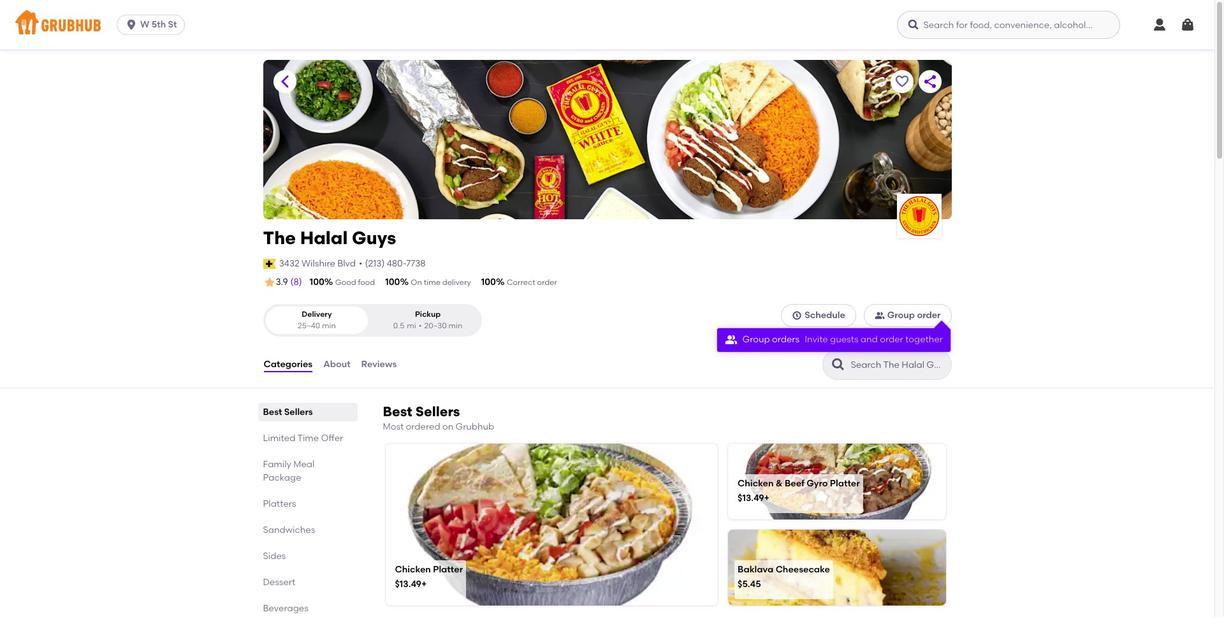 Task type: vqa. For each thing, say whether or not it's contained in the screenshot.
"DETOX ISLAND GREEN®" image
no



Task type: locate. For each thing, give the bounding box(es) containing it.
order for correct order
[[537, 278, 557, 287]]

• inside pickup 0.5 mi • 20–30 min
[[419, 321, 422, 330]]

1 horizontal spatial min
[[449, 321, 462, 330]]

0 vertical spatial +
[[764, 493, 770, 504]]

wilshire
[[302, 258, 335, 269]]

sandwiches
[[263, 525, 315, 536]]

1 horizontal spatial chicken
[[738, 478, 774, 489]]

grubhub
[[456, 421, 494, 432]]

search icon image
[[830, 357, 846, 372]]

1 horizontal spatial order
[[917, 310, 941, 321]]

0 horizontal spatial svg image
[[125, 18, 138, 31]]

categories
[[264, 359, 313, 370]]

delivery 25–40 min
[[298, 310, 336, 330]]

w
[[140, 19, 149, 30]]

25–40
[[298, 321, 320, 330]]

0 horizontal spatial platter
[[433, 564, 463, 575]]

1 vertical spatial •
[[419, 321, 422, 330]]

chicken & beef gyro platter $13.49 +
[[738, 478, 860, 504]]

0 horizontal spatial +
[[421, 579, 427, 590]]

3 100 from the left
[[481, 277, 496, 288]]

baklava cheesecake $5.45
[[738, 564, 830, 590]]

0 horizontal spatial order
[[537, 278, 557, 287]]

20–30
[[424, 321, 447, 330]]

3432
[[279, 258, 299, 269]]

480-
[[387, 258, 406, 269]]

people icon image
[[875, 311, 885, 321]]

1 horizontal spatial best
[[383, 404, 412, 420]]

good food
[[335, 278, 375, 287]]

1 horizontal spatial $13.49
[[738, 493, 764, 504]]

0 horizontal spatial chicken
[[395, 564, 431, 575]]

baklava
[[738, 564, 774, 575]]

100 down the '3432 wilshire blvd' button
[[310, 277, 324, 288]]

best
[[383, 404, 412, 420], [263, 407, 282, 418]]

min
[[322, 321, 336, 330], [449, 321, 462, 330]]

0 vertical spatial platter
[[830, 478, 860, 489]]

1 horizontal spatial sellers
[[416, 404, 460, 420]]

platter
[[830, 478, 860, 489], [433, 564, 463, 575]]

svg image inside schedule button
[[792, 311, 802, 321]]

order right group
[[917, 310, 941, 321]]

1 vertical spatial +
[[421, 579, 427, 590]]

0 horizontal spatial svg image
[[1152, 17, 1167, 33]]

chicken
[[738, 478, 774, 489], [395, 564, 431, 575]]

order inside button
[[917, 310, 941, 321]]

1 horizontal spatial +
[[764, 493, 770, 504]]

0 horizontal spatial best
[[263, 407, 282, 418]]

1 vertical spatial $13.49
[[395, 579, 421, 590]]

100 down (213) 480-7738 button
[[385, 277, 400, 288]]

+ inside chicken & beef gyro platter $13.49 +
[[764, 493, 770, 504]]

&
[[776, 478, 783, 489]]

gyro
[[807, 478, 828, 489]]

2 horizontal spatial 100
[[481, 277, 496, 288]]

1 horizontal spatial svg image
[[1180, 17, 1196, 33]]

0 horizontal spatial sellers
[[284, 407, 313, 418]]

1 vertical spatial order
[[917, 310, 941, 321]]

best up most
[[383, 404, 412, 420]]

• right mi
[[419, 321, 422, 330]]

0 vertical spatial chicken
[[738, 478, 774, 489]]

3.9
[[276, 277, 288, 288]]

best inside best sellers most ordered on grubhub
[[383, 404, 412, 420]]

1 vertical spatial platter
[[433, 564, 463, 575]]

100
[[310, 277, 324, 288], [385, 277, 400, 288], [481, 277, 496, 288]]

3432 wilshire blvd
[[279, 258, 356, 269]]

time
[[297, 433, 319, 444]]

+
[[764, 493, 770, 504], [421, 579, 427, 590]]

0 vertical spatial $13.49
[[738, 493, 764, 504]]

sellers up limited time offer
[[284, 407, 313, 418]]

100 for on time delivery
[[385, 277, 400, 288]]

reviews
[[361, 359, 397, 370]]

min inside pickup 0.5 mi • 20–30 min
[[449, 321, 462, 330]]

$13.49
[[738, 493, 764, 504], [395, 579, 421, 590]]

sellers up on
[[416, 404, 460, 420]]

save this restaurant image
[[894, 74, 910, 89]]

best up limited in the left bottom of the page
[[263, 407, 282, 418]]

group order button
[[864, 304, 952, 327]]

(213) 480-7738 button
[[365, 257, 426, 270]]

100 right delivery
[[481, 277, 496, 288]]

svg image up the save this restaurant icon
[[908, 18, 920, 31]]

min right 20–30
[[449, 321, 462, 330]]

•
[[359, 258, 362, 269], [419, 321, 422, 330]]

1 horizontal spatial •
[[419, 321, 422, 330]]

0 horizontal spatial $13.49
[[395, 579, 421, 590]]

1 horizontal spatial platter
[[830, 478, 860, 489]]

svg image inside w 5th st button
[[125, 18, 138, 31]]

family
[[263, 459, 291, 470]]

option group containing delivery 25–40 min
[[263, 304, 482, 337]]

1 vertical spatial chicken
[[395, 564, 431, 575]]

2 100 from the left
[[385, 277, 400, 288]]

Search for food, convenience, alcohol... search field
[[897, 11, 1121, 39]]

delivery
[[302, 310, 332, 319]]

100 for correct order
[[481, 277, 496, 288]]

1 horizontal spatial svg image
[[792, 311, 802, 321]]

on
[[411, 278, 422, 287]]

chicken inside chicken platter $13.49 +
[[395, 564, 431, 575]]

w 5th st
[[140, 19, 177, 30]]

svg image
[[125, 18, 138, 31], [908, 18, 920, 31], [792, 311, 802, 321]]

0 vertical spatial order
[[537, 278, 557, 287]]

sellers
[[416, 404, 460, 420], [284, 407, 313, 418]]

0 horizontal spatial 100
[[310, 277, 324, 288]]

0 horizontal spatial min
[[322, 321, 336, 330]]

sellers for best sellers most ordered on grubhub
[[416, 404, 460, 420]]

svg image
[[1152, 17, 1167, 33], [1180, 17, 1196, 33]]

option group
[[263, 304, 482, 337]]

most
[[383, 421, 404, 432]]

offer
[[321, 433, 343, 444]]

1 min from the left
[[322, 321, 336, 330]]

• right blvd
[[359, 258, 362, 269]]

svg image left schedule
[[792, 311, 802, 321]]

limited
[[263, 433, 295, 444]]

2 min from the left
[[449, 321, 462, 330]]

1 svg image from the left
[[1152, 17, 1167, 33]]

sellers for best sellers
[[284, 407, 313, 418]]

order right correct
[[537, 278, 557, 287]]

order
[[537, 278, 557, 287], [917, 310, 941, 321]]

100 for good food
[[310, 277, 324, 288]]

1 100 from the left
[[310, 277, 324, 288]]

chicken inside chicken & beef gyro platter $13.49 +
[[738, 478, 774, 489]]

1 horizontal spatial 100
[[385, 277, 400, 288]]

the
[[263, 227, 296, 249]]

limited time offer
[[263, 433, 343, 444]]

chicken for chicken platter $13.49 +
[[395, 564, 431, 575]]

min down the delivery
[[322, 321, 336, 330]]

svg image left w
[[125, 18, 138, 31]]

• (213) 480-7738
[[359, 258, 426, 269]]

0 vertical spatial •
[[359, 258, 362, 269]]

food
[[358, 278, 375, 287]]

sellers inside best sellers most ordered on grubhub
[[416, 404, 460, 420]]



Task type: describe. For each thing, give the bounding box(es) containing it.
halal
[[300, 227, 348, 249]]

chicken platter $13.49 +
[[395, 564, 463, 590]]

sides
[[263, 551, 286, 562]]

group order
[[887, 310, 941, 321]]

0 horizontal spatial •
[[359, 258, 362, 269]]

share icon image
[[922, 74, 938, 89]]

correct
[[507, 278, 535, 287]]

subscription pass image
[[263, 259, 276, 269]]

save this restaurant button
[[890, 70, 913, 93]]

best for best sellers
[[263, 407, 282, 418]]

schedule button
[[781, 304, 856, 327]]

order for group order
[[917, 310, 941, 321]]

the halal guys logo image
[[897, 194, 941, 238]]

best sellers most ordered on grubhub
[[383, 404, 494, 432]]

guys
[[352, 227, 396, 249]]

0.5
[[393, 321, 404, 330]]

5th
[[152, 19, 166, 30]]

meal
[[293, 459, 315, 470]]

about
[[323, 359, 350, 370]]

platter inside chicken & beef gyro platter $13.49 +
[[830, 478, 860, 489]]

mi
[[407, 321, 416, 330]]

beverages
[[263, 603, 308, 614]]

$13.49 inside chicken & beef gyro platter $13.49 +
[[738, 493, 764, 504]]

ordered
[[406, 421, 440, 432]]

about button
[[323, 342, 351, 388]]

chicken for chicken & beef gyro platter $13.49 +
[[738, 478, 774, 489]]

platters
[[263, 499, 296, 509]]

categories button
[[263, 342, 313, 388]]

correct order
[[507, 278, 557, 287]]

st
[[168, 19, 177, 30]]

beef
[[785, 478, 805, 489]]

on time delivery
[[411, 278, 471, 287]]

the halal guys
[[263, 227, 396, 249]]

2 svg image from the left
[[1180, 17, 1196, 33]]

schedule
[[805, 310, 845, 321]]

good
[[335, 278, 356, 287]]

blvd
[[337, 258, 356, 269]]

reviews button
[[361, 342, 397, 388]]

$5.45
[[738, 579, 761, 590]]

pickup
[[415, 310, 441, 319]]

main navigation navigation
[[0, 0, 1215, 50]]

svg image for schedule
[[792, 311, 802, 321]]

time
[[424, 278, 441, 287]]

min inside delivery 25–40 min
[[322, 321, 336, 330]]

3432 wilshire blvd button
[[278, 257, 356, 271]]

+ inside chicken platter $13.49 +
[[421, 579, 427, 590]]

package
[[263, 473, 301, 483]]

best for best sellers most ordered on grubhub
[[383, 404, 412, 420]]

star icon image
[[263, 276, 276, 289]]

(213)
[[365, 258, 385, 269]]

group
[[887, 310, 915, 321]]

family meal package
[[263, 459, 315, 483]]

dessert
[[263, 577, 295, 588]]

svg image for w 5th st
[[125, 18, 138, 31]]

platter inside chicken platter $13.49 +
[[433, 564, 463, 575]]

cheesecake
[[776, 564, 830, 575]]

$13.49 inside chicken platter $13.49 +
[[395, 579, 421, 590]]

on
[[442, 421, 453, 432]]

Search The Halal Guys search field
[[850, 359, 947, 371]]

7738
[[406, 258, 426, 269]]

2 horizontal spatial svg image
[[908, 18, 920, 31]]

delivery
[[442, 278, 471, 287]]

best sellers
[[263, 407, 313, 418]]

(8)
[[291, 277, 302, 288]]

caret left icon image
[[277, 74, 292, 89]]

pickup 0.5 mi • 20–30 min
[[393, 310, 462, 330]]

w 5th st button
[[117, 15, 190, 35]]



